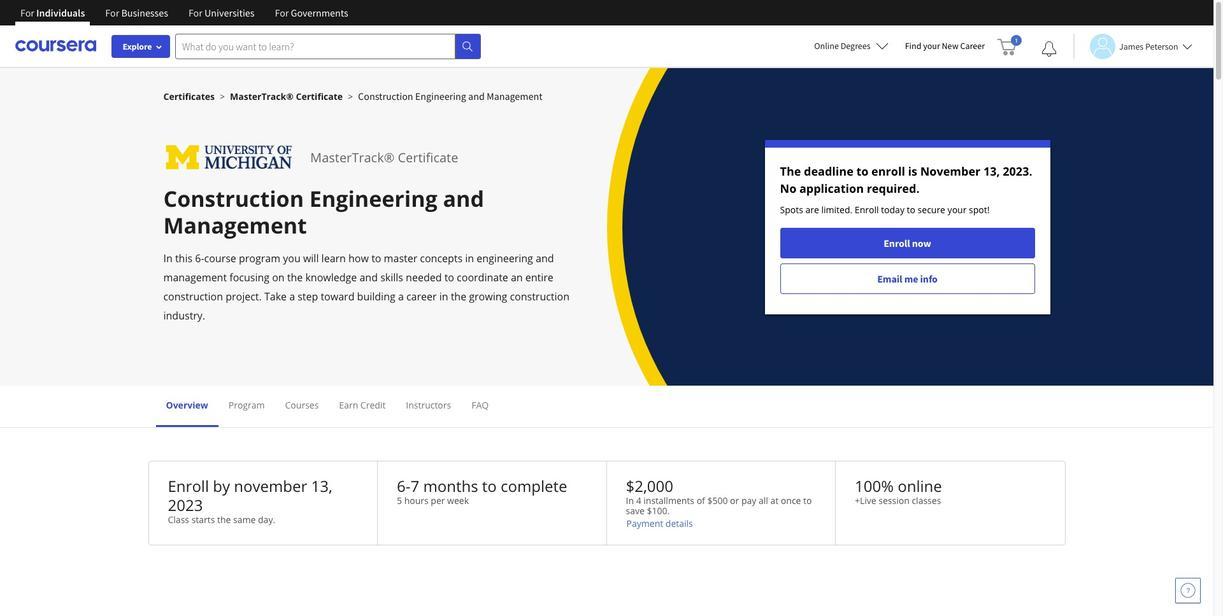 Task type: locate. For each thing, give the bounding box(es) containing it.
2 horizontal spatial the
[[451, 290, 466, 304]]

1 horizontal spatial construction
[[358, 90, 413, 103]]

1 vertical spatial 13,
[[311, 476, 332, 497]]

overview link
[[166, 399, 208, 412]]

construction down university of michigan 'image'
[[163, 184, 304, 213]]

0 vertical spatial your
[[923, 40, 940, 52]]

deadline
[[804, 164, 853, 179]]

None search field
[[175, 33, 481, 59]]

13, right november
[[311, 476, 332, 497]]

mastertrack® inside certificates > mastertrack® certificate > construction engineering and management
[[230, 90, 294, 103]]

enroll
[[871, 164, 905, 179]]

6- left per
[[397, 476, 411, 497]]

a left step
[[289, 290, 295, 304]]

a
[[289, 290, 295, 304], [398, 290, 404, 304]]

program link
[[229, 399, 265, 412]]

classes
[[912, 495, 941, 507]]

how
[[348, 252, 369, 266]]

the left same
[[217, 514, 231, 526]]

your left spot!
[[948, 204, 967, 216]]

to left enroll
[[856, 164, 869, 179]]

an
[[511, 271, 523, 285]]

1 vertical spatial mastertrack®
[[310, 149, 394, 166]]

construction down 'entire'
[[510, 290, 569, 304]]

1 for from the left
[[20, 6, 34, 19]]

learn
[[321, 252, 346, 266]]

a left career
[[398, 290, 404, 304]]

months
[[423, 476, 478, 497]]

to inside the deadline to enroll is november 13, 2023. no application required.
[[856, 164, 869, 179]]

to inside 6-7 months to complete 5 hours per week
[[482, 476, 497, 497]]

all
[[759, 495, 768, 507]]

certificates
[[163, 90, 215, 103]]

0 horizontal spatial 6-
[[195, 252, 204, 266]]

0 horizontal spatial certificate
[[296, 90, 343, 103]]

concepts
[[420, 252, 463, 266]]

governments
[[291, 6, 348, 19]]

6-
[[195, 252, 204, 266], [397, 476, 411, 497]]

13,
[[983, 164, 1000, 179], [311, 476, 332, 497]]

1 vertical spatial engineering
[[309, 184, 437, 213]]

management
[[487, 90, 543, 103], [163, 211, 307, 240]]

1 vertical spatial construction
[[163, 184, 304, 213]]

class
[[168, 514, 189, 526]]

1 vertical spatial the
[[451, 290, 466, 304]]

growing
[[469, 290, 507, 304]]

info
[[920, 273, 938, 285]]

for left businesses
[[105, 6, 119, 19]]

earn credit
[[339, 399, 386, 412]]

2 vertical spatial the
[[217, 514, 231, 526]]

faq link
[[472, 399, 489, 412]]

construction up the mastertrack® certificate
[[358, 90, 413, 103]]

required.
[[867, 181, 920, 196]]

0 horizontal spatial management
[[163, 211, 307, 240]]

courses link
[[285, 399, 319, 412]]

starts
[[192, 514, 215, 526]]

0 horizontal spatial in
[[439, 290, 448, 304]]

1 horizontal spatial your
[[948, 204, 967, 216]]

enroll inside button
[[884, 237, 910, 250]]

2 construction from the left
[[510, 290, 569, 304]]

details
[[666, 518, 693, 530]]

peterson
[[1145, 40, 1178, 52]]

0 vertical spatial in
[[163, 252, 172, 266]]

1 horizontal spatial >
[[348, 90, 353, 103]]

the
[[780, 164, 801, 179]]

program
[[229, 399, 265, 412]]

your right find
[[923, 40, 940, 52]]

explore
[[123, 41, 152, 52]]

overview
[[166, 399, 208, 412]]

1 horizontal spatial in
[[626, 495, 634, 507]]

0 horizontal spatial construction
[[163, 290, 223, 304]]

1 horizontal spatial management
[[487, 90, 543, 103]]

1 horizontal spatial 13,
[[983, 164, 1000, 179]]

0 horizontal spatial enroll
[[168, 476, 209, 497]]

0 horizontal spatial 13,
[[311, 476, 332, 497]]

instructors link
[[406, 399, 451, 412]]

for
[[20, 6, 34, 19], [105, 6, 119, 19], [189, 6, 202, 19], [275, 6, 289, 19]]

0 horizontal spatial a
[[289, 290, 295, 304]]

in
[[163, 252, 172, 266], [626, 495, 634, 507]]

1 vertical spatial enroll
[[884, 237, 910, 250]]

to right how
[[371, 252, 381, 266]]

0 horizontal spatial in
[[163, 252, 172, 266]]

save
[[626, 505, 645, 517]]

the
[[287, 271, 303, 285], [451, 290, 466, 304], [217, 514, 231, 526]]

enroll inside enroll by november 13, 2023 class starts the same day.
[[168, 476, 209, 497]]

certificate inside certificates > mastertrack® certificate > construction engineering and management
[[296, 90, 343, 103]]

the deadline to enroll is november 13, 2023. no application required. status
[[765, 140, 1050, 315]]

> down what do you want to learn? text field
[[348, 90, 353, 103]]

1 > from the left
[[220, 90, 225, 103]]

by
[[213, 476, 230, 497]]

project.
[[226, 290, 262, 304]]

>
[[220, 90, 225, 103], [348, 90, 353, 103]]

1 horizontal spatial enroll
[[855, 204, 879, 216]]

payment details button
[[626, 518, 694, 530]]

4
[[636, 495, 641, 507]]

100% online +live session classes
[[855, 476, 942, 507]]

2 vertical spatial enroll
[[168, 476, 209, 497]]

the right on
[[287, 271, 303, 285]]

1 horizontal spatial 6-
[[397, 476, 411, 497]]

to inside $2,000 in 4 installments of $500 or pay all at once to save $100. payment details
[[803, 495, 812, 507]]

0 horizontal spatial >
[[220, 90, 225, 103]]

take
[[264, 290, 287, 304]]

for universities
[[189, 6, 254, 19]]

6- right this
[[195, 252, 204, 266]]

enroll left "today"
[[855, 204, 879, 216]]

0 horizontal spatial the
[[217, 514, 231, 526]]

0 horizontal spatial mastertrack®
[[230, 90, 294, 103]]

1 vertical spatial in
[[626, 495, 634, 507]]

your inside the deadline to enroll is november 13, 2023. no application required. status
[[948, 204, 967, 216]]

0 vertical spatial certificate
[[296, 90, 343, 103]]

1 vertical spatial 6-
[[397, 476, 411, 497]]

for for universities
[[189, 6, 202, 19]]

the left growing
[[451, 290, 466, 304]]

1 horizontal spatial the
[[287, 271, 303, 285]]

week
[[447, 495, 469, 507]]

credit
[[360, 399, 386, 412]]

or
[[730, 495, 739, 507]]

to down the concepts at the left of page
[[444, 271, 454, 285]]

1 vertical spatial in
[[439, 290, 448, 304]]

in up coordinate
[[465, 252, 474, 266]]

james peterson button
[[1073, 33, 1192, 59]]

for left universities
[[189, 6, 202, 19]]

in left 4
[[626, 495, 634, 507]]

for left "governments"
[[275, 6, 289, 19]]

1 vertical spatial management
[[163, 211, 307, 240]]

construction
[[358, 90, 413, 103], [163, 184, 304, 213]]

application
[[799, 181, 864, 196]]

knowledge
[[305, 271, 357, 285]]

> right certificates link
[[220, 90, 225, 103]]

1 vertical spatial your
[[948, 204, 967, 216]]

13, left 2023.
[[983, 164, 1000, 179]]

individuals
[[36, 6, 85, 19]]

1 vertical spatial certificate
[[398, 149, 458, 166]]

find your new career link
[[899, 38, 991, 54]]

coursera image
[[15, 36, 96, 56]]

0 vertical spatial management
[[487, 90, 543, 103]]

mastertrack® certificate
[[310, 149, 458, 166]]

1 horizontal spatial a
[[398, 290, 404, 304]]

building
[[357, 290, 395, 304]]

6- inside in this 6-course program you will learn how to master concepts in engineering and management focusing on the knowledge and skills needed to coordinate an entire construction project. take a step toward building a career in the growing construction industry.
[[195, 252, 204, 266]]

and
[[468, 90, 485, 103], [443, 184, 484, 213], [536, 252, 554, 266], [360, 271, 378, 285]]

toward
[[321, 290, 354, 304]]

1 construction from the left
[[163, 290, 223, 304]]

0 vertical spatial enroll
[[855, 204, 879, 216]]

to right once
[[803, 495, 812, 507]]

4 for from the left
[[275, 6, 289, 19]]

0 horizontal spatial construction
[[163, 184, 304, 213]]

management inside construction engineering and management
[[163, 211, 307, 240]]

1 a from the left
[[289, 290, 295, 304]]

for governments
[[275, 6, 348, 19]]

2 horizontal spatial enroll
[[884, 237, 910, 250]]

for left individuals
[[20, 6, 34, 19]]

0 vertical spatial 13,
[[983, 164, 1000, 179]]

0 vertical spatial mastertrack®
[[230, 90, 294, 103]]

in left this
[[163, 252, 172, 266]]

0 vertical spatial in
[[465, 252, 474, 266]]

2 for from the left
[[105, 6, 119, 19]]

enroll left now at the top right of page
[[884, 237, 910, 250]]

1 horizontal spatial construction
[[510, 290, 569, 304]]

5
[[397, 495, 402, 507]]

0 horizontal spatial your
[[923, 40, 940, 52]]

enroll left the by
[[168, 476, 209, 497]]

your
[[923, 40, 940, 52], [948, 204, 967, 216]]

0 vertical spatial 6-
[[195, 252, 204, 266]]

3 for from the left
[[189, 6, 202, 19]]

career
[[960, 40, 985, 52]]

engineering
[[415, 90, 466, 103], [309, 184, 437, 213]]

in inside $2,000 in 4 installments of $500 or pay all at once to save $100. payment details
[[626, 495, 634, 507]]

in
[[465, 252, 474, 266], [439, 290, 448, 304]]

to right week
[[482, 476, 497, 497]]

career
[[406, 290, 437, 304]]

explore button
[[111, 35, 170, 58]]

faq
[[472, 399, 489, 412]]

in right career
[[439, 290, 448, 304]]

construction engineering and management
[[163, 184, 484, 240]]

engineering
[[477, 252, 533, 266]]

construction down management
[[163, 290, 223, 304]]



Task type: describe. For each thing, give the bounding box(es) containing it.
universities
[[204, 6, 254, 19]]

degrees
[[841, 40, 871, 52]]

spots
[[780, 204, 803, 216]]

2 > from the left
[[348, 90, 353, 103]]

now
[[912, 237, 931, 250]]

this
[[175, 252, 192, 266]]

entire
[[525, 271, 553, 285]]

+live
[[855, 495, 876, 507]]

13, inside the deadline to enroll is november 13, 2023. no application required.
[[983, 164, 1000, 179]]

1 horizontal spatial in
[[465, 252, 474, 266]]

university of michigan image
[[163, 140, 295, 175]]

13, inside enroll by november 13, 2023 class starts the same day.
[[311, 476, 332, 497]]

2023.
[[1003, 164, 1032, 179]]

per
[[431, 495, 445, 507]]

in inside in this 6-course program you will learn how to master concepts in engineering and management focusing on the knowledge and skills needed to coordinate an entire construction project. take a step toward building a career in the growing construction industry.
[[163, 252, 172, 266]]

enroll for by
[[168, 476, 209, 497]]

enroll for now
[[884, 237, 910, 250]]

6- inside 6-7 months to complete 5 hours per week
[[397, 476, 411, 497]]

management
[[163, 271, 227, 285]]

on
[[272, 271, 285, 285]]

the deadline to enroll is november 13, 2023. no application required.
[[780, 164, 1032, 196]]

complete
[[501, 476, 567, 497]]

online
[[898, 476, 942, 497]]

certificate menu element
[[156, 386, 1058, 427]]

once
[[781, 495, 801, 507]]

hours
[[404, 495, 429, 507]]

step
[[298, 290, 318, 304]]

shopping cart: 1 item image
[[998, 35, 1022, 55]]

0 vertical spatial construction
[[358, 90, 413, 103]]

earn
[[339, 399, 358, 412]]

spots are limited. enroll today to secure your spot!
[[780, 204, 990, 216]]

online degrees button
[[804, 32, 899, 60]]

banner navigation
[[10, 0, 358, 35]]

6-7 months to complete 5 hours per week
[[397, 476, 567, 507]]

$100.
[[647, 505, 670, 517]]

industry.
[[163, 309, 205, 323]]

november
[[234, 476, 307, 497]]

november
[[920, 164, 980, 179]]

course
[[204, 252, 236, 266]]

and inside construction engineering and management
[[443, 184, 484, 213]]

needed
[[406, 271, 442, 285]]

enroll now
[[884, 237, 931, 250]]

$2,000 in 4 installments of $500 or pay all at once to save $100. payment details
[[626, 476, 812, 530]]

skills
[[380, 271, 403, 285]]

for for businesses
[[105, 6, 119, 19]]

same
[[233, 514, 256, 526]]

email
[[877, 273, 902, 285]]

find
[[905, 40, 921, 52]]

coordinate
[[457, 271, 508, 285]]

to right "today"
[[907, 204, 915, 216]]

1 horizontal spatial mastertrack®
[[310, 149, 394, 166]]

online
[[814, 40, 839, 52]]

no
[[780, 181, 796, 196]]

100%
[[855, 476, 894, 497]]

construction inside construction engineering and management
[[163, 184, 304, 213]]

james
[[1119, 40, 1144, 52]]

payment
[[626, 518, 663, 530]]

courses
[[285, 399, 319, 412]]

online degrees
[[814, 40, 871, 52]]

new
[[942, 40, 958, 52]]

1 horizontal spatial certificate
[[398, 149, 458, 166]]

at
[[770, 495, 779, 507]]

session
[[879, 495, 910, 507]]

engineering inside construction engineering and management
[[309, 184, 437, 213]]

instructors
[[406, 399, 451, 412]]

mastertrack® certificate link
[[230, 90, 343, 103]]

for businesses
[[105, 6, 168, 19]]

0 vertical spatial the
[[287, 271, 303, 285]]

email me info button
[[780, 264, 1035, 294]]

will
[[303, 252, 319, 266]]

today
[[881, 204, 905, 216]]

master
[[384, 252, 417, 266]]

businesses
[[121, 6, 168, 19]]

limited.
[[821, 204, 852, 216]]

day.
[[258, 514, 275, 526]]

for for governments
[[275, 6, 289, 19]]

pay
[[741, 495, 756, 507]]

earn credit link
[[339, 399, 386, 412]]

email me info
[[877, 273, 938, 285]]

What do you want to learn? text field
[[175, 33, 455, 59]]

spot!
[[969, 204, 990, 216]]

of
[[697, 495, 705, 507]]

james peterson
[[1119, 40, 1178, 52]]

are
[[805, 204, 819, 216]]

help center image
[[1180, 583, 1196, 599]]

program
[[239, 252, 280, 266]]

me
[[904, 273, 918, 285]]

is
[[908, 164, 917, 179]]

0 vertical spatial engineering
[[415, 90, 466, 103]]

secure
[[918, 204, 945, 216]]

focusing
[[229, 271, 269, 285]]

enroll by november 13, 2023 class starts the same day.
[[168, 476, 332, 526]]

2023
[[168, 495, 203, 516]]

for individuals
[[20, 6, 85, 19]]

for for individuals
[[20, 6, 34, 19]]

show notifications image
[[1042, 41, 1057, 57]]

the inside enroll by november 13, 2023 class starts the same day.
[[217, 514, 231, 526]]

$500
[[707, 495, 728, 507]]

$2,000
[[626, 476, 673, 497]]

2 a from the left
[[398, 290, 404, 304]]

certificates > mastertrack® certificate > construction engineering and management
[[163, 90, 543, 103]]



Task type: vqa. For each thing, say whether or not it's contained in the screenshot.
1st Pontificia Universidad Católica de Chile Image from the top
no



